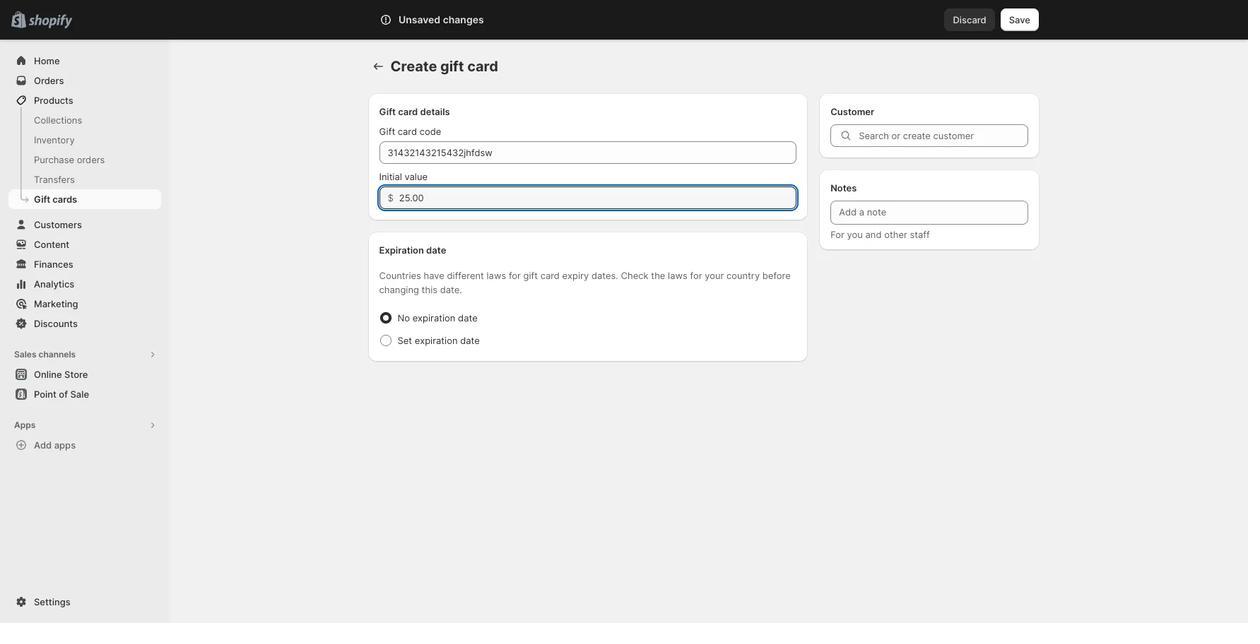Task type: vqa. For each thing, say whether or not it's contained in the screenshot.
Expiration date
yes



Task type: locate. For each thing, give the bounding box(es) containing it.
2 vertical spatial date
[[460, 335, 480, 346]]

for right different
[[509, 270, 521, 281]]

before
[[763, 270, 791, 281]]

unsaved changes
[[399, 13, 484, 25]]

1 horizontal spatial gift
[[523, 270, 538, 281]]

the
[[651, 270, 665, 281]]

initial value
[[379, 171, 428, 182]]

point of sale link
[[8, 385, 161, 404]]

customers link
[[8, 215, 161, 235]]

$
[[388, 192, 394, 204]]

card down gift card details
[[398, 126, 417, 137]]

gift for gift card code
[[379, 126, 395, 137]]

content
[[34, 239, 69, 250]]

laws right the
[[668, 270, 688, 281]]

online store
[[34, 369, 88, 380]]

purchase orders link
[[8, 150, 161, 170]]

date up have
[[426, 245, 446, 256]]

date down no expiration date
[[460, 335, 480, 346]]

expiration down no expiration date
[[415, 335, 458, 346]]

gift
[[379, 106, 396, 117], [379, 126, 395, 137], [34, 194, 50, 205]]

Add a note text field
[[831, 201, 1028, 225]]

for
[[509, 270, 521, 281], [690, 270, 702, 281]]

sales
[[14, 349, 36, 360]]

gift right create
[[440, 58, 464, 75]]

0 horizontal spatial for
[[509, 270, 521, 281]]

gift left cards on the left of the page
[[34, 194, 50, 205]]

card left the expiry
[[541, 270, 560, 281]]

add apps button
[[8, 435, 161, 455]]

card
[[467, 58, 498, 75], [398, 106, 418, 117], [398, 126, 417, 137], [541, 270, 560, 281]]

card up gift card code
[[398, 106, 418, 117]]

1 horizontal spatial for
[[690, 270, 702, 281]]

1 horizontal spatial laws
[[668, 270, 688, 281]]

finances
[[34, 259, 73, 270]]

gift up gift card code
[[379, 106, 396, 117]]

for left 'your'
[[690, 270, 702, 281]]

check
[[621, 270, 649, 281]]

expiration
[[413, 312, 456, 324], [415, 335, 458, 346]]

sales channels
[[14, 349, 76, 360]]

orders link
[[8, 71, 161, 90]]

channels
[[39, 349, 76, 360]]

1 vertical spatial gift
[[523, 270, 538, 281]]

for you and other staff
[[831, 229, 930, 240]]

initial
[[379, 171, 402, 182]]

0 horizontal spatial gift
[[440, 58, 464, 75]]

staff
[[910, 229, 930, 240]]

0 vertical spatial gift
[[440, 58, 464, 75]]

customers
[[34, 219, 82, 230]]

orders
[[77, 154, 105, 165]]

settings link
[[8, 592, 161, 612]]

transfers
[[34, 174, 75, 185]]

gift down gift card details
[[379, 126, 395, 137]]

discounts
[[34, 318, 78, 329]]

gift
[[440, 58, 464, 75], [523, 270, 538, 281]]

purchase
[[34, 154, 74, 165]]

gift for gift cards
[[34, 194, 50, 205]]

gift left the expiry
[[523, 270, 538, 281]]

2 laws from the left
[[668, 270, 688, 281]]

expiration up set expiration date
[[413, 312, 456, 324]]

expiration
[[379, 245, 424, 256]]

laws
[[487, 270, 506, 281], [668, 270, 688, 281]]

Initial value text field
[[399, 187, 797, 209]]

search
[[437, 14, 467, 25]]

laws right different
[[487, 270, 506, 281]]

2 for from the left
[[690, 270, 702, 281]]

apps
[[14, 420, 36, 430]]

gift inside countries have different laws for gift card expiry dates. check the laws for your country before changing this date.
[[523, 270, 538, 281]]

changing
[[379, 284, 419, 295]]

0 vertical spatial gift
[[379, 106, 396, 117]]

for
[[831, 229, 845, 240]]

point
[[34, 389, 56, 400]]

create gift card
[[391, 58, 498, 75]]

date for set expiration date
[[460, 335, 480, 346]]

1 vertical spatial gift
[[379, 126, 395, 137]]

products
[[34, 95, 73, 106]]

2 vertical spatial gift
[[34, 194, 50, 205]]

analytics
[[34, 279, 74, 290]]

online store button
[[0, 365, 170, 385]]

changes
[[443, 13, 484, 25]]

your
[[705, 270, 724, 281]]

details
[[420, 106, 450, 117]]

1 vertical spatial expiration
[[415, 335, 458, 346]]

1 vertical spatial date
[[458, 312, 478, 324]]

this
[[422, 284, 438, 295]]

home link
[[8, 51, 161, 71]]

0 horizontal spatial laws
[[487, 270, 506, 281]]

date.
[[440, 284, 462, 295]]

0 vertical spatial expiration
[[413, 312, 456, 324]]

date down date.
[[458, 312, 478, 324]]

code
[[420, 126, 441, 137]]

finances link
[[8, 254, 161, 274]]



Task type: describe. For each thing, give the bounding box(es) containing it.
no expiration date
[[398, 312, 478, 324]]

unsaved
[[399, 13, 441, 25]]

gift cards link
[[8, 189, 161, 209]]

content link
[[8, 235, 161, 254]]

you
[[847, 229, 863, 240]]

marketing link
[[8, 294, 161, 314]]

card inside countries have different laws for gift card expiry dates. check the laws for your country before changing this date.
[[541, 270, 560, 281]]

countries have different laws for gift card expiry dates. check the laws for your country before changing this date.
[[379, 270, 791, 295]]

cards
[[53, 194, 77, 205]]

different
[[447, 270, 484, 281]]

point of sale
[[34, 389, 89, 400]]

gift for gift card details
[[379, 106, 396, 117]]

discard link
[[945, 8, 995, 31]]

gift card code
[[379, 126, 441, 137]]

expiration for no
[[413, 312, 456, 324]]

apps button
[[8, 416, 161, 435]]

inventory
[[34, 134, 75, 146]]

gift card details
[[379, 106, 450, 117]]

value
[[405, 171, 428, 182]]

notes
[[831, 182, 857, 194]]

apps
[[54, 440, 76, 451]]

and
[[866, 229, 882, 240]]

add apps
[[34, 440, 76, 451]]

add
[[34, 440, 52, 451]]

transfers link
[[8, 170, 161, 189]]

purchase orders
[[34, 154, 105, 165]]

shopify image
[[28, 15, 72, 29]]

inventory link
[[8, 130, 161, 150]]

marketing
[[34, 298, 78, 310]]

have
[[424, 270, 445, 281]]

discard
[[953, 14, 987, 25]]

expiration for set
[[415, 335, 458, 346]]

online store link
[[8, 365, 161, 385]]

point of sale button
[[0, 385, 170, 404]]

sale
[[70, 389, 89, 400]]

home
[[34, 55, 60, 66]]

of
[[59, 389, 68, 400]]

save
[[1009, 14, 1031, 25]]

save button
[[1001, 8, 1039, 31]]

search button
[[414, 8, 824, 31]]

collections
[[34, 115, 82, 126]]

set
[[398, 335, 412, 346]]

store
[[64, 369, 88, 380]]

dates.
[[592, 270, 618, 281]]

create
[[391, 58, 437, 75]]

1 for from the left
[[509, 270, 521, 281]]

analytics link
[[8, 274, 161, 294]]

Search or create customer text field
[[859, 124, 1028, 147]]

Gift card code text field
[[379, 141, 797, 164]]

date for no expiration date
[[458, 312, 478, 324]]

expiry
[[562, 270, 589, 281]]

settings
[[34, 597, 70, 608]]

country
[[727, 270, 760, 281]]

orders
[[34, 75, 64, 86]]

countries
[[379, 270, 421, 281]]

set expiration date
[[398, 335, 480, 346]]

0 vertical spatial date
[[426, 245, 446, 256]]

card down 'changes'
[[467, 58, 498, 75]]

sales channels button
[[8, 345, 161, 365]]

expiration date
[[379, 245, 446, 256]]

customer
[[831, 106, 875, 117]]

online
[[34, 369, 62, 380]]

gift cards
[[34, 194, 77, 205]]

products link
[[8, 90, 161, 110]]

collections link
[[8, 110, 161, 130]]

1 laws from the left
[[487, 270, 506, 281]]

discounts link
[[8, 314, 161, 334]]

no
[[398, 312, 410, 324]]



